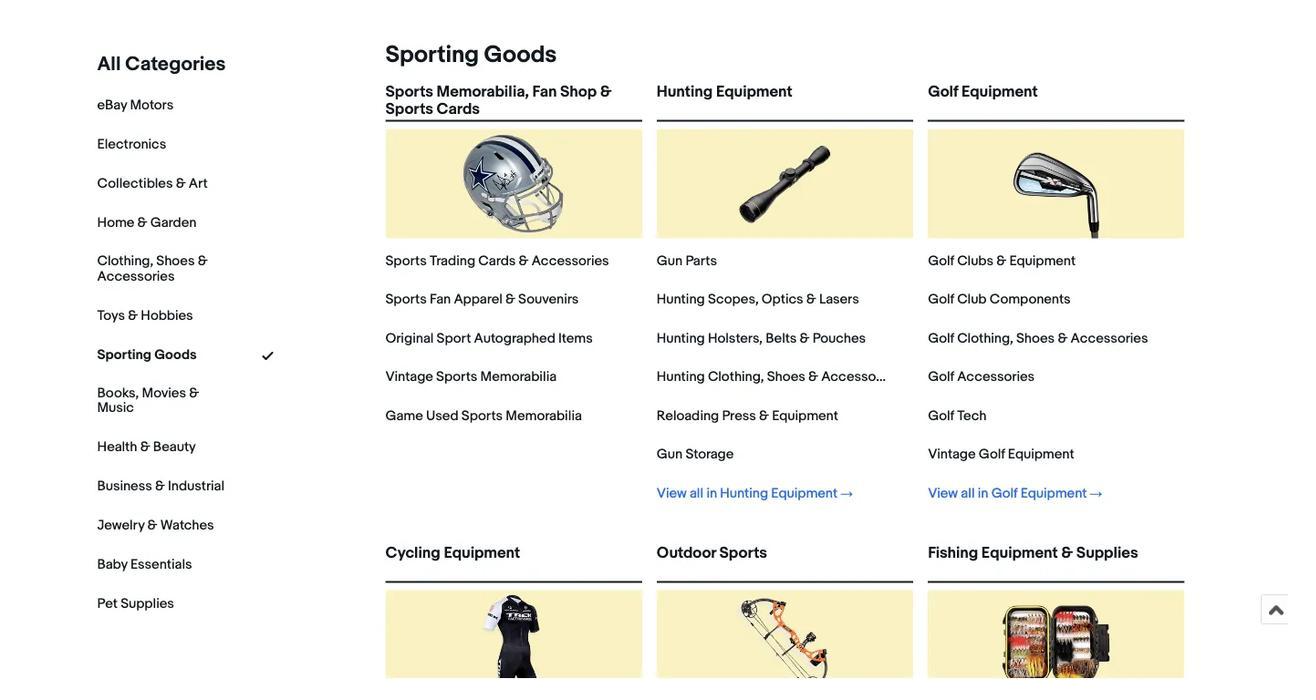 Task type: describe. For each thing, give the bounding box(es) containing it.
0 horizontal spatial goods
[[154, 347, 197, 363]]

vintage for vintage golf equipment
[[928, 447, 976, 464]]

clothing, for hunting clothing, shoes & accessories
[[708, 370, 764, 386]]

watches
[[160, 518, 214, 534]]

golf for golf accessories
[[928, 370, 954, 386]]

hunting scopes, optics & lasers
[[657, 292, 859, 308]]

golf equipment
[[928, 83, 1038, 102]]

shoes inside clothing, shoes & accessories
[[156, 253, 195, 269]]

golf clubs & equipment
[[928, 253, 1076, 270]]

clothing, shoes & accessories link
[[97, 253, 225, 285]]

club
[[957, 292, 987, 308]]

1 horizontal spatial sporting goods
[[386, 41, 557, 69]]

golf accessories link
[[928, 370, 1035, 386]]

optics
[[762, 292, 804, 308]]

souvenirs
[[518, 292, 579, 308]]

view all in golf equipment link
[[928, 486, 1102, 502]]

0 vertical spatial sporting goods link
[[378, 41, 557, 69]]

scopes,
[[708, 292, 759, 308]]

ebay motors link
[[97, 97, 173, 113]]

books, movies & music
[[97, 385, 199, 417]]

hunting for hunting holsters, belts & pouches
[[657, 331, 705, 347]]

press
[[722, 408, 756, 425]]

accessories up tech
[[957, 370, 1035, 386]]

accessories inside clothing, shoes & accessories
[[97, 268, 175, 285]]

jewelry
[[97, 518, 144, 534]]

sports memorabilia, fan shop & sports cards
[[386, 83, 612, 120]]

hunting equipment
[[657, 83, 793, 102]]

cycling equipment link
[[386, 545, 642, 579]]

1 horizontal spatial supplies
[[1076, 545, 1138, 564]]

fishing
[[928, 545, 978, 564]]

1 horizontal spatial goods
[[484, 41, 557, 69]]

garden
[[150, 214, 196, 231]]

equipment inside 'link'
[[716, 83, 793, 102]]

game
[[386, 408, 423, 425]]

clubs
[[957, 253, 994, 270]]

ebay
[[97, 97, 127, 113]]

accessories for hunting clothing, shoes & accessories
[[821, 370, 899, 386]]

music
[[97, 400, 134, 417]]

1 vertical spatial supplies
[[121, 596, 174, 613]]

& inside "sports memorabilia, fan shop & sports cards"
[[600, 83, 612, 102]]

golf accessories
[[928, 370, 1035, 386]]

home & garden link
[[97, 214, 196, 231]]

gun parts
[[657, 253, 717, 270]]

reloading
[[657, 408, 719, 425]]

apparel
[[454, 292, 503, 308]]

cycling
[[386, 545, 440, 564]]

beauty
[[153, 439, 196, 456]]

jewelry & watches link
[[97, 518, 214, 534]]

sports fan apparel & souvenirs link
[[386, 292, 579, 308]]

golf tech link
[[928, 408, 987, 425]]

gun storage
[[657, 447, 734, 464]]

memorabilia,
[[437, 83, 529, 102]]

1 vertical spatial cards
[[478, 253, 516, 270]]

cycling equipment
[[386, 545, 520, 564]]

hunting holsters, belts & pouches
[[657, 331, 866, 347]]

books, movies & music link
[[97, 385, 225, 417]]

game used sports memorabilia link
[[386, 408, 582, 425]]

accessories for sports trading cards & accessories
[[532, 253, 609, 270]]

golf for golf equipment
[[928, 83, 958, 102]]

hunting holsters, belts & pouches link
[[657, 331, 866, 347]]

sports memorabilia, fan shop & sports cards link
[[386, 83, 642, 120]]

health & beauty
[[97, 439, 196, 456]]

1 vertical spatial fan
[[430, 292, 451, 308]]

sports trading cards & accessories
[[386, 253, 609, 270]]

business & industrial link
[[97, 479, 224, 495]]

jewelry & watches
[[97, 518, 214, 534]]

view all in hunting equipment link
[[657, 486, 853, 502]]

golf clothing, shoes & accessories
[[928, 331, 1148, 347]]

motors
[[130, 97, 173, 113]]

electronics
[[97, 136, 166, 152]]

hunting equipment link
[[657, 83, 914, 117]]

shoes for hunting clothing, shoes & accessories
[[767, 370, 806, 386]]

all for hunting
[[690, 486, 704, 502]]

fan inside "sports memorabilia, fan shop & sports cards"
[[532, 83, 557, 102]]

pet
[[97, 596, 118, 613]]

0 horizontal spatial sporting
[[97, 347, 151, 363]]

autographed
[[474, 331, 556, 347]]

vintage for vintage sports memorabilia
[[386, 370, 433, 386]]

toys
[[97, 307, 125, 324]]

baby essentials link
[[97, 557, 192, 574]]

holsters,
[[708, 331, 763, 347]]

reloading press & equipment link
[[657, 408, 838, 425]]

original sport autographed items link
[[386, 331, 593, 347]]

baby essentials
[[97, 557, 192, 574]]

outdoor sports
[[657, 545, 767, 564]]

clothing, for golf clothing, shoes & accessories
[[957, 331, 1014, 347]]

& inside fishing equipment & supplies link
[[1061, 545, 1073, 564]]

all categories
[[97, 52, 226, 76]]

gun for gun parts
[[657, 253, 683, 270]]

& inside books, movies & music
[[189, 385, 199, 401]]

original sport autographed items
[[386, 331, 593, 347]]

pet supplies link
[[97, 596, 174, 613]]

game used sports memorabilia
[[386, 408, 582, 425]]

parts
[[686, 253, 717, 270]]

items
[[558, 331, 593, 347]]



Task type: locate. For each thing, give the bounding box(es) containing it.
all down vintage golf equipment at the right bottom
[[961, 486, 975, 502]]

storage
[[686, 447, 734, 464]]

accessories down components
[[1071, 331, 1148, 347]]

0 vertical spatial vintage
[[386, 370, 433, 386]]

view
[[657, 486, 687, 502], [928, 486, 958, 502]]

0 vertical spatial clothing,
[[97, 253, 153, 269]]

gun left the 'parts'
[[657, 253, 683, 270]]

categories
[[125, 52, 226, 76]]

0 vertical spatial supplies
[[1076, 545, 1138, 564]]

hunting scopes, optics & lasers link
[[657, 292, 859, 308]]

sporting goods link up memorabilia,
[[378, 41, 557, 69]]

shoes for golf clothing, shoes & accessories
[[1016, 331, 1055, 347]]

view all in golf equipment
[[928, 486, 1087, 502]]

sporting goods down toys & hobbies
[[97, 347, 197, 363]]

1 horizontal spatial sporting
[[386, 41, 479, 69]]

clothing, shoes & accessories
[[97, 253, 208, 285]]

pet supplies
[[97, 596, 174, 613]]

collectibles & art
[[97, 175, 208, 192]]

hunting for hunting scopes, optics & lasers
[[657, 292, 705, 308]]

goods
[[484, 41, 557, 69], [154, 347, 197, 363]]

0 vertical spatial fan
[[532, 83, 557, 102]]

vintage golf equipment
[[928, 447, 1074, 464]]

all for golf
[[961, 486, 975, 502]]

clothing, down home
[[97, 253, 153, 269]]

fan left apparel
[[430, 292, 451, 308]]

2 vertical spatial shoes
[[767, 370, 806, 386]]

equipment
[[716, 83, 793, 102], [962, 83, 1038, 102], [1010, 253, 1076, 270], [772, 408, 838, 425], [1008, 447, 1074, 464], [771, 486, 837, 502], [1021, 486, 1087, 502], [444, 545, 520, 564], [982, 545, 1058, 564]]

1 horizontal spatial vintage
[[928, 447, 976, 464]]

essentials
[[130, 557, 192, 574]]

trading
[[430, 253, 475, 270]]

0 vertical spatial shoes
[[156, 253, 195, 269]]

1 horizontal spatial sporting goods link
[[378, 41, 557, 69]]

0 vertical spatial goods
[[484, 41, 557, 69]]

sports
[[386, 83, 433, 102], [386, 101, 433, 120], [386, 253, 427, 270], [386, 292, 427, 308], [436, 370, 477, 386], [462, 408, 503, 425], [720, 545, 767, 564]]

all down gun storage
[[690, 486, 704, 502]]

fishing equipment & supplies
[[928, 545, 1138, 564]]

ebay motors
[[97, 97, 173, 113]]

pouches
[[813, 331, 866, 347]]

shop
[[560, 83, 597, 102]]

gun parts link
[[657, 253, 717, 270]]

fishing equipment & supplies link
[[928, 545, 1185, 579]]

1 vertical spatial clothing,
[[957, 331, 1014, 347]]

1 vertical spatial shoes
[[1016, 331, 1055, 347]]

sporting goods link down toys & hobbies
[[97, 347, 197, 363]]

outdoor sports image
[[730, 591, 840, 680]]

outdoor sports link
[[657, 545, 914, 579]]

0 horizontal spatial view
[[657, 486, 687, 502]]

health & beauty link
[[97, 439, 196, 456]]

clothing, down holsters,
[[708, 370, 764, 386]]

vintage golf equipment link
[[928, 447, 1074, 464]]

accessories down pouches
[[821, 370, 899, 386]]

sporting
[[386, 41, 479, 69], [97, 347, 151, 363]]

sporting up books,
[[97, 347, 151, 363]]

vintage down original
[[386, 370, 433, 386]]

0 vertical spatial sporting
[[386, 41, 479, 69]]

shoes down components
[[1016, 331, 1055, 347]]

0 vertical spatial gun
[[657, 253, 683, 270]]

golf for golf club components
[[928, 292, 954, 308]]

belts
[[766, 331, 797, 347]]

clothing, up golf accessories link
[[957, 331, 1014, 347]]

2 vertical spatial clothing,
[[708, 370, 764, 386]]

hunting clothing, shoes & accessories
[[657, 370, 899, 386]]

1 in from the left
[[707, 486, 717, 502]]

1 vertical spatial vintage
[[928, 447, 976, 464]]

view for hunting equipment
[[657, 486, 687, 502]]

lasers
[[819, 292, 859, 308]]

health
[[97, 439, 137, 456]]

2 view from the left
[[928, 486, 958, 502]]

movies
[[142, 385, 186, 401]]

2 horizontal spatial shoes
[[1016, 331, 1055, 347]]

home & garden
[[97, 214, 196, 231]]

collectibles
[[97, 175, 173, 192]]

components
[[990, 292, 1071, 308]]

toys & hobbies
[[97, 307, 193, 324]]

vintage
[[386, 370, 433, 386], [928, 447, 976, 464]]

fan left shop at the top left of the page
[[532, 83, 557, 102]]

clothing,
[[97, 253, 153, 269], [957, 331, 1014, 347], [708, 370, 764, 386]]

vintage down 'golf tech' link
[[928, 447, 976, 464]]

memorabilia down autographed
[[480, 370, 557, 386]]

sports memorabilia, fan shop & sports cards image
[[459, 130, 569, 239]]

1 vertical spatial sporting goods link
[[97, 347, 197, 363]]

0 horizontal spatial all
[[690, 486, 704, 502]]

hobbies
[[141, 307, 193, 324]]

shoes down garden
[[156, 253, 195, 269]]

collectibles & art link
[[97, 175, 208, 192]]

1 horizontal spatial in
[[978, 486, 989, 502]]

0 horizontal spatial shoes
[[156, 253, 195, 269]]

1 gun from the top
[[657, 253, 683, 270]]

1 horizontal spatial shoes
[[767, 370, 806, 386]]

1 vertical spatial gun
[[657, 447, 683, 464]]

0 horizontal spatial clothing,
[[97, 253, 153, 269]]

vintage sports memorabilia link
[[386, 370, 557, 386]]

view all in hunting equipment
[[657, 486, 837, 502]]

1 horizontal spatial view
[[928, 486, 958, 502]]

clothing, inside clothing, shoes & accessories
[[97, 253, 153, 269]]

hunting clothing, shoes & accessories link
[[657, 370, 899, 386]]

golf
[[928, 83, 958, 102], [928, 253, 954, 270], [928, 292, 954, 308], [928, 331, 954, 347], [928, 370, 954, 386], [928, 408, 954, 425], [979, 447, 1005, 464], [992, 486, 1018, 502]]

supplies
[[1076, 545, 1138, 564], [121, 596, 174, 613]]

gun left storage
[[657, 447, 683, 464]]

1 vertical spatial sporting
[[97, 347, 151, 363]]

hunting
[[657, 83, 713, 102], [657, 292, 705, 308], [657, 331, 705, 347], [657, 370, 705, 386], [720, 486, 768, 502]]

in for golf
[[978, 486, 989, 502]]

2 gun from the top
[[657, 447, 683, 464]]

golf for golf tech
[[928, 408, 954, 425]]

in for hunting
[[707, 486, 717, 502]]

1 vertical spatial sporting goods
[[97, 347, 197, 363]]

hunting for hunting clothing, shoes & accessories
[[657, 370, 705, 386]]

0 horizontal spatial sporting goods
[[97, 347, 197, 363]]

& inside clothing, shoes & accessories
[[198, 253, 208, 269]]

1 horizontal spatial all
[[961, 486, 975, 502]]

in
[[707, 486, 717, 502], [978, 486, 989, 502]]

sporting goods
[[386, 41, 557, 69], [97, 347, 197, 363]]

golf club components
[[928, 292, 1071, 308]]

1 horizontal spatial clothing,
[[708, 370, 764, 386]]

view down gun storage "link"
[[657, 486, 687, 502]]

2 all from the left
[[961, 486, 975, 502]]

business
[[97, 479, 152, 495]]

baby
[[97, 557, 127, 574]]

business & industrial
[[97, 479, 224, 495]]

home
[[97, 214, 134, 231]]

0 horizontal spatial in
[[707, 486, 717, 502]]

accessories up souvenirs
[[532, 253, 609, 270]]

golf for golf clothing, shoes & accessories
[[928, 331, 954, 347]]

0 vertical spatial sporting goods
[[386, 41, 557, 69]]

shoes down belts
[[767, 370, 806, 386]]

1 vertical spatial memorabilia
[[506, 408, 582, 425]]

accessories for golf clothing, shoes & accessories
[[1071, 331, 1148, 347]]

accessories up toys & hobbies link
[[97, 268, 175, 285]]

view up fishing
[[928, 486, 958, 502]]

cycling equipment image
[[459, 591, 569, 680]]

view for golf equipment
[[928, 486, 958, 502]]

1 view from the left
[[657, 486, 687, 502]]

sports trading cards & accessories link
[[386, 253, 609, 270]]

goods up movies at the left of the page
[[154, 347, 197, 363]]

golf equipment image
[[1002, 130, 1111, 239]]

in down vintage golf equipment at the right bottom
[[978, 486, 989, 502]]

2 in from the left
[[978, 486, 989, 502]]

gun for gun storage
[[657, 447, 683, 464]]

golf tech
[[928, 408, 987, 425]]

1 horizontal spatial fan
[[532, 83, 557, 102]]

0 horizontal spatial supplies
[[121, 596, 174, 613]]

electronics link
[[97, 136, 166, 152]]

sporting up memorabilia,
[[386, 41, 479, 69]]

fan
[[532, 83, 557, 102], [430, 292, 451, 308]]

tech
[[957, 408, 987, 425]]

&
[[600, 83, 612, 102], [176, 175, 186, 192], [137, 214, 147, 231], [198, 253, 208, 269], [519, 253, 529, 270], [997, 253, 1007, 270], [505, 292, 515, 308], [806, 292, 816, 308], [128, 307, 138, 324], [800, 331, 810, 347], [1058, 331, 1068, 347], [809, 370, 818, 386], [189, 385, 199, 401], [759, 408, 769, 425], [140, 439, 150, 456], [155, 479, 165, 495], [147, 518, 157, 534], [1061, 545, 1073, 564]]

0 vertical spatial cards
[[437, 101, 480, 120]]

art
[[189, 175, 208, 192]]

sporting goods up memorabilia,
[[386, 41, 557, 69]]

industrial
[[168, 479, 224, 495]]

1 vertical spatial goods
[[154, 347, 197, 363]]

accessories
[[532, 253, 609, 270], [97, 268, 175, 285], [1071, 331, 1148, 347], [821, 370, 899, 386], [957, 370, 1035, 386]]

1 all from the left
[[690, 486, 704, 502]]

fishing equipment & supplies image
[[1002, 591, 1111, 680]]

memorabilia down vintage sports memorabilia link on the left of the page
[[506, 408, 582, 425]]

golf equipment link
[[928, 83, 1185, 117]]

0 horizontal spatial vintage
[[386, 370, 433, 386]]

golf for golf clubs & equipment
[[928, 253, 954, 270]]

hunting inside 'link'
[[657, 83, 713, 102]]

0 vertical spatial memorabilia
[[480, 370, 557, 386]]

sport
[[437, 331, 471, 347]]

gun storage link
[[657, 447, 734, 464]]

cards inside "sports memorabilia, fan shop & sports cards"
[[437, 101, 480, 120]]

gun
[[657, 253, 683, 270], [657, 447, 683, 464]]

in down storage
[[707, 486, 717, 502]]

cards
[[437, 101, 480, 120], [478, 253, 516, 270]]

0 horizontal spatial fan
[[430, 292, 451, 308]]

vintage sports memorabilia
[[386, 370, 557, 386]]

0 horizontal spatial sporting goods link
[[97, 347, 197, 363]]

2 horizontal spatial clothing,
[[957, 331, 1014, 347]]

goods up the sports memorabilia, fan shop & sports cards link
[[484, 41, 557, 69]]

hunting equipment image
[[730, 130, 840, 239]]

hunting for hunting equipment
[[657, 83, 713, 102]]



Task type: vqa. For each thing, say whether or not it's contained in the screenshot.
seller feedback (213,979) in the top of the page
no



